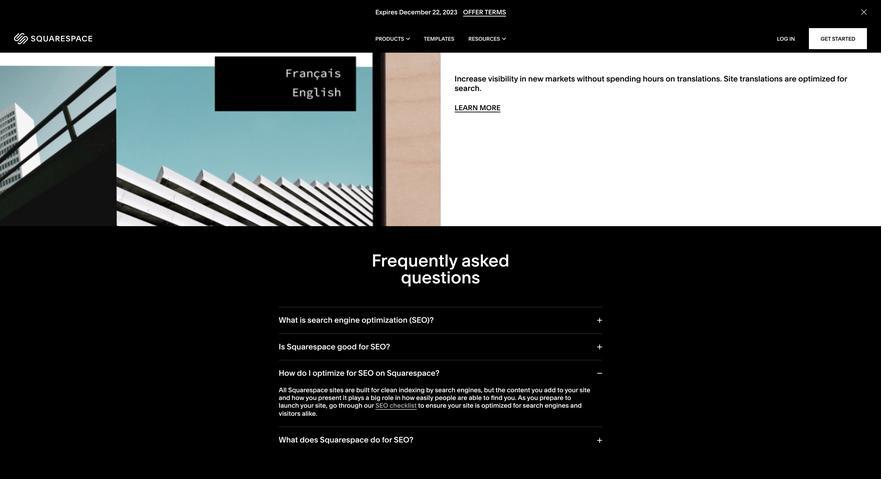 Task type: describe. For each thing, give the bounding box(es) containing it.
frequently
[[372, 250, 458, 271]]

launch
[[279, 402, 299, 410]]

0 vertical spatial do
[[297, 369, 307, 378]]

log
[[777, 35, 788, 42]]

engines,
[[457, 387, 483, 395]]

big
[[371, 394, 380, 402]]

i
[[309, 369, 311, 378]]

sites
[[329, 387, 344, 395]]

squarespace?
[[387, 369, 439, 378]]

alike.
[[302, 410, 317, 418]]

able
[[469, 394, 482, 402]]

products button
[[375, 25, 410, 53]]

squarespace logo link
[[14, 33, 185, 44]]

2023
[[442, 8, 457, 16]]

to right add
[[557, 387, 563, 395]]

a
[[366, 394, 369, 402]]

0 horizontal spatial your
[[300, 402, 314, 410]]

1 vertical spatial seo?
[[394, 436, 413, 445]]

more
[[480, 104, 501, 112]]

search inside to ensure your site is optimized for search engines and visitors alike.
[[523, 402, 543, 410]]

you right the as
[[527, 394, 538, 402]]

and inside to ensure your site is optimized for search engines and visitors alike.
[[570, 402, 582, 410]]

new
[[528, 74, 543, 84]]

to ensure your site is optimized for search engines and visitors alike.
[[279, 402, 582, 418]]

expires
[[375, 8, 397, 16]]

get started
[[821, 35, 855, 42]]

role
[[382, 394, 394, 402]]

engines
[[545, 402, 569, 410]]

seo checklist link
[[375, 402, 417, 410]]

go
[[329, 402, 337, 410]]

checklist
[[390, 402, 417, 410]]

what is search engine optimization (seo)?
[[279, 316, 434, 325]]

our
[[364, 402, 374, 410]]

seo checklist
[[375, 402, 417, 410]]

all squarespace sites are built for clean indexing by search engines, but the content you add to your site and how you present it plays a big role in how easily people are able to find you. as you prepare to launch your site, go through our
[[279, 387, 590, 410]]

optimization
[[362, 316, 408, 325]]

ensure
[[426, 402, 446, 410]]

people
[[435, 394, 456, 402]]

site inside to ensure your site is optimized for search engines and visitors alike.
[[463, 402, 474, 410]]

learn more link
[[455, 104, 501, 113]]

squarespace logo image
[[14, 33, 92, 44]]

site,
[[315, 402, 328, 410]]

offer
[[463, 8, 483, 16]]

are inside "increase visibility in new markets without spending hours on translations. site translations are optimized for search."
[[785, 74, 797, 84]]

content
[[507, 387, 530, 395]]

squarespace for all
[[288, 387, 328, 395]]

easily
[[416, 394, 433, 402]]

get started link
[[809, 28, 867, 49]]

your inside to ensure your site is optimized for search engines and visitors alike.
[[448, 402, 461, 410]]

markets
[[545, 74, 575, 84]]

engine
[[334, 316, 360, 325]]

the
[[496, 387, 505, 395]]

on inside "increase visibility in new markets without spending hours on translations. site translations are optimized for search."
[[666, 74, 675, 84]]

and inside "all squarespace sites are built for clean indexing by search engines, but the content you add to your site and how you present it plays a big role in how easily people are able to find you. as you prepare to launch your site, go through our"
[[279, 394, 290, 402]]

add
[[544, 387, 556, 395]]

to left find on the right of the page
[[483, 394, 489, 402]]

2 vertical spatial squarespace
[[320, 436, 369, 445]]

optimized inside to ensure your site is optimized for search engines and visitors alike.
[[481, 402, 512, 410]]

built
[[356, 387, 370, 395]]

how do i optimize for seo on squarespace?
[[279, 369, 439, 378]]

site inside "all squarespace sites are built for clean indexing by search engines, but the content you add to your site and how you present it plays a big role in how easily people are able to find you. as you prepare to launch your site, go through our"
[[580, 387, 590, 395]]

learn more
[[455, 104, 501, 112]]

by
[[426, 387, 433, 395]]

does
[[300, 436, 318, 445]]

0 vertical spatial seo
[[358, 369, 374, 378]]

indexing
[[399, 387, 425, 395]]

1 horizontal spatial are
[[458, 394, 467, 402]]

it
[[343, 394, 347, 402]]

what for what is search engine optimization (seo)?
[[279, 316, 298, 325]]

increase
[[455, 74, 486, 84]]

hours
[[643, 74, 664, 84]]

optimized inside "increase visibility in new markets without spending hours on translations. site translations are optimized for search."
[[798, 74, 835, 84]]

1 how from the left
[[292, 394, 304, 402]]

december
[[399, 8, 431, 16]]

for inside to ensure your site is optimized for search engines and visitors alike.
[[513, 402, 521, 410]]

0 horizontal spatial on
[[376, 369, 385, 378]]

good
[[337, 342, 357, 352]]

log             in link
[[777, 35, 795, 42]]



Task type: vqa. For each thing, say whether or not it's contained in the screenshot.
the bottom optimized
yes



Task type: locate. For each thing, give the bounding box(es) containing it.
search inside "all squarespace sites are built for clean indexing by search engines, but the content you add to your site and how you present it plays a big role in how easily people are able to find you. as you prepare to launch your site, go through our"
[[435, 387, 455, 395]]

1 horizontal spatial in
[[520, 74, 526, 84]]

log             in
[[777, 35, 795, 42]]

search.
[[455, 84, 481, 93]]

0 vertical spatial squarespace
[[287, 342, 335, 352]]

offer terms link
[[463, 8, 506, 17]]

1 vertical spatial on
[[376, 369, 385, 378]]

translations
[[740, 74, 783, 84]]

1 horizontal spatial your
[[448, 402, 461, 410]]

0 horizontal spatial are
[[345, 387, 355, 395]]

expires december 22, 2023
[[375, 8, 457, 16]]

through
[[338, 402, 362, 410]]

1 horizontal spatial seo?
[[394, 436, 413, 445]]

seo?
[[370, 342, 390, 352], [394, 436, 413, 445]]

get
[[821, 35, 831, 42]]

0 vertical spatial search
[[308, 316, 332, 325]]

resources
[[468, 35, 500, 42]]

is
[[300, 316, 306, 325], [475, 402, 480, 410]]

search left "engine"
[[308, 316, 332, 325]]

visitors
[[279, 410, 300, 418]]

translations.
[[677, 74, 722, 84]]

1 vertical spatial squarespace
[[288, 387, 328, 395]]

spending
[[606, 74, 641, 84]]

0 horizontal spatial site
[[463, 402, 474, 410]]

22,
[[432, 8, 441, 16]]

in inside "all squarespace sites are built for clean indexing by search engines, but the content you add to your site and how you present it plays a big role in how easily people are able to find you. as you prepare to launch your site, go through our"
[[395, 394, 401, 402]]

your
[[565, 387, 578, 395], [300, 402, 314, 410], [448, 402, 461, 410]]

what does squarespace do for seo?
[[279, 436, 413, 445]]

how right all
[[292, 394, 304, 402]]

0 horizontal spatial and
[[279, 394, 290, 402]]

for
[[837, 74, 847, 84], [359, 342, 369, 352], [346, 369, 356, 378], [371, 387, 379, 395], [513, 402, 521, 410], [382, 436, 392, 445]]

0 horizontal spatial seo?
[[370, 342, 390, 352]]

seo right our
[[375, 402, 388, 410]]

(seo)?
[[409, 316, 434, 325]]

search right by
[[435, 387, 455, 395]]

0 vertical spatial what
[[279, 316, 298, 325]]

2 what from the top
[[279, 436, 298, 445]]

in right role
[[395, 394, 401, 402]]

your up alike.
[[300, 402, 314, 410]]

0 vertical spatial seo?
[[370, 342, 390, 352]]

you left add
[[532, 387, 543, 395]]

0 horizontal spatial do
[[297, 369, 307, 378]]

terms
[[484, 8, 506, 16]]

what left 'does'
[[279, 436, 298, 445]]

squarespace
[[287, 342, 335, 352], [288, 387, 328, 395], [320, 436, 369, 445]]

in left the new
[[520, 74, 526, 84]]

resources button
[[468, 25, 506, 53]]

without
[[577, 74, 604, 84]]

0 horizontal spatial how
[[292, 394, 304, 402]]

1 vertical spatial search
[[435, 387, 455, 395]]

1 vertical spatial site
[[463, 402, 474, 410]]

increase visibility in new markets without spending hours on translations. site translations are optimized for search.
[[455, 74, 847, 93]]

seo? down checklist
[[394, 436, 413, 445]]

in inside "increase visibility in new markets without spending hours on translations. site translations are optimized for search."
[[520, 74, 526, 84]]

asked
[[461, 250, 509, 271]]

to inside to ensure your site is optimized for search engines and visitors alike.
[[418, 402, 424, 410]]

site right prepare
[[580, 387, 590, 395]]

offer terms
[[463, 8, 506, 16]]

optimize
[[313, 369, 345, 378]]

prepare
[[539, 394, 564, 402]]

are left the built
[[345, 387, 355, 395]]

1 horizontal spatial is
[[475, 402, 480, 410]]

in
[[789, 35, 795, 42]]

on right hours
[[666, 74, 675, 84]]

search
[[308, 316, 332, 325], [435, 387, 455, 395], [523, 402, 543, 410]]

search down content
[[523, 402, 543, 410]]

2 how from the left
[[402, 394, 415, 402]]

you
[[532, 387, 543, 395], [306, 394, 317, 402], [527, 394, 538, 402]]

your up "engines"
[[565, 387, 578, 395]]

on
[[666, 74, 675, 84], [376, 369, 385, 378]]

frequently asked questions
[[372, 250, 509, 288]]

to right prepare
[[565, 394, 571, 402]]

for inside "increase visibility in new markets without spending hours on translations. site translations are optimized for search."
[[837, 74, 847, 84]]

0 vertical spatial optimized
[[798, 74, 835, 84]]

your right the ensure
[[448, 402, 461, 410]]

for inside "all squarespace sites are built for clean indexing by search engines, but the content you add to your site and how you present it plays a big role in how easily people are able to find you. as you prepare to launch your site, go through our"
[[371, 387, 379, 395]]

0 horizontal spatial seo
[[358, 369, 374, 378]]

what up is
[[279, 316, 298, 325]]

1 horizontal spatial how
[[402, 394, 415, 402]]

2 vertical spatial search
[[523, 402, 543, 410]]

products
[[375, 35, 404, 42]]

what
[[279, 316, 298, 325], [279, 436, 298, 445]]

1 horizontal spatial and
[[570, 402, 582, 410]]

1 horizontal spatial on
[[666, 74, 675, 84]]

templates link
[[424, 25, 454, 53]]

questions
[[401, 267, 480, 288]]

1 vertical spatial what
[[279, 436, 298, 445]]

1 what from the top
[[279, 316, 298, 325]]

how left easily
[[402, 394, 415, 402]]

1 horizontal spatial optimized
[[798, 74, 835, 84]]

site
[[724, 74, 738, 84]]

how
[[279, 369, 295, 378]]

is squarespace good for seo?
[[279, 342, 390, 352]]

2 horizontal spatial your
[[565, 387, 578, 395]]

1 horizontal spatial seo
[[375, 402, 388, 410]]

on up clean
[[376, 369, 385, 378]]

and right "engines"
[[570, 402, 582, 410]]

what for what does squarespace do for seo?
[[279, 436, 298, 445]]

1 vertical spatial in
[[395, 394, 401, 402]]

all
[[279, 387, 287, 395]]

to
[[557, 387, 563, 395], [483, 394, 489, 402], [565, 394, 571, 402], [418, 402, 424, 410]]

0 horizontal spatial optimized
[[481, 402, 512, 410]]

seo
[[358, 369, 374, 378], [375, 402, 388, 410]]

but
[[484, 387, 494, 395]]

0 horizontal spatial is
[[300, 316, 306, 325]]

are right translations
[[785, 74, 797, 84]]

0 vertical spatial site
[[580, 387, 590, 395]]

squarespace for is
[[287, 342, 335, 352]]

0 horizontal spatial in
[[395, 394, 401, 402]]

clean
[[381, 387, 397, 395]]

1 vertical spatial is
[[475, 402, 480, 410]]

0 horizontal spatial search
[[308, 316, 332, 325]]

site translation extension ui image
[[0, 0, 441, 227]]

0 vertical spatial is
[[300, 316, 306, 325]]

plays
[[348, 394, 364, 402]]

squarespace inside "all squarespace sites are built for clean indexing by search engines, but the content you add to your site and how you present it plays a big role in how easily people are able to find you. as you prepare to launch your site, go through our"
[[288, 387, 328, 395]]

site
[[580, 387, 590, 395], [463, 402, 474, 410]]

0 vertical spatial in
[[520, 74, 526, 84]]

is inside to ensure your site is optimized for search engines and visitors alike.
[[475, 402, 480, 410]]

and up visitors
[[279, 394, 290, 402]]

present
[[318, 394, 341, 402]]

how
[[292, 394, 304, 402], [402, 394, 415, 402]]

1 vertical spatial seo
[[375, 402, 388, 410]]

1 horizontal spatial search
[[435, 387, 455, 395]]

1 horizontal spatial site
[[580, 387, 590, 395]]

to left the ensure
[[418, 402, 424, 410]]

2 horizontal spatial search
[[523, 402, 543, 410]]

0 vertical spatial on
[[666, 74, 675, 84]]

are
[[785, 74, 797, 84], [345, 387, 355, 395], [458, 394, 467, 402]]

are left able
[[458, 394, 467, 402]]

learn
[[455, 104, 478, 112]]

as
[[518, 394, 526, 402]]

you.
[[504, 394, 516, 402]]

is
[[279, 342, 285, 352]]

templates
[[424, 35, 454, 42]]

do
[[297, 369, 307, 378], [370, 436, 380, 445]]

and
[[279, 394, 290, 402], [570, 402, 582, 410]]

you up alike.
[[306, 394, 317, 402]]

seo up the built
[[358, 369, 374, 378]]

find
[[491, 394, 503, 402]]

1 vertical spatial optimized
[[481, 402, 512, 410]]

1 vertical spatial do
[[370, 436, 380, 445]]

visibility
[[488, 74, 518, 84]]

site down the engines,
[[463, 402, 474, 410]]

1 horizontal spatial do
[[370, 436, 380, 445]]

started
[[832, 35, 855, 42]]

seo? down optimization
[[370, 342, 390, 352]]

2 horizontal spatial are
[[785, 74, 797, 84]]



